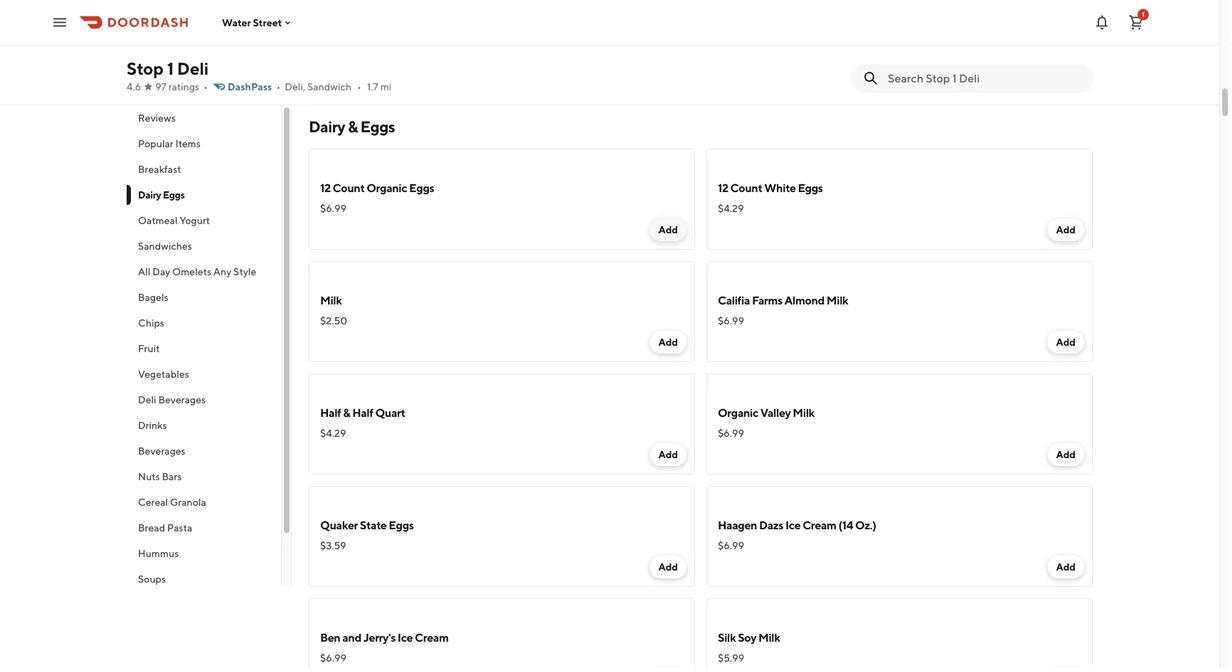 Task type: vqa. For each thing, say whether or not it's contained in the screenshot.
'All Day Omelets Any Style' button
yes



Task type: locate. For each thing, give the bounding box(es) containing it.
milk right 'soy'
[[759, 631, 780, 644]]

organic
[[367, 181, 407, 195], [718, 406, 759, 420]]

0 vertical spatial $4.29
[[718, 202, 744, 214]]

dashpass
[[228, 81, 272, 93]]

12 for 12 count white eggs
[[718, 181, 729, 195]]

&
[[348, 117, 358, 136], [343, 406, 350, 420]]

$6.99 down califia
[[718, 315, 744, 327]]

granola
[[170, 496, 206, 508]]

chips button
[[127, 310, 281, 336]]

beverages
[[158, 394, 206, 406], [138, 445, 186, 457]]

1 up 97 ratings •
[[167, 58, 174, 78]]

nuts bars button
[[127, 464, 281, 490]]

1 vertical spatial dairy
[[138, 189, 161, 201]]

deli up drinks
[[138, 394, 156, 406]]

1 horizontal spatial 12
[[718, 181, 729, 195]]

& left quart
[[343, 406, 350, 420]]

cream right jerry's
[[415, 631, 449, 644]]

$4.29 down 12 count white eggs
[[718, 202, 744, 214]]

count
[[333, 181, 365, 195], [731, 181, 763, 195]]

1 horizontal spatial 1
[[1142, 10, 1145, 19]]

notification bell image
[[1094, 14, 1111, 31]]

open menu image
[[51, 14, 68, 31]]

sandwiches button
[[127, 233, 281, 259]]

0 horizontal spatial dairy
[[138, 189, 161, 201]]

beverages up nuts bars
[[138, 445, 186, 457]]

soy
[[738, 631, 757, 644]]

add for ice
[[1056, 561, 1076, 573]]

add button for ice
[[1048, 556, 1085, 579]]

dairy for dairy eggs
[[138, 189, 161, 201]]

add for eggs
[[659, 561, 678, 573]]

1 horizontal spatial ice
[[786, 518, 801, 532]]

add button
[[1048, 56, 1085, 79], [650, 218, 687, 241], [1048, 218, 1085, 241], [650, 331, 687, 354], [1048, 331, 1085, 354], [650, 443, 687, 466], [1048, 443, 1085, 466], [650, 556, 687, 579], [1048, 556, 1085, 579]]

oatmeal yogurt
[[138, 215, 210, 226]]

water street button
[[222, 17, 293, 28]]

reviews button
[[127, 105, 281, 131]]

2 horizontal spatial •
[[357, 81, 361, 93]]

count down dairy & eggs
[[333, 181, 365, 195]]

& down deli, sandwich • 1.7 mi
[[348, 117, 358, 136]]

chips
[[138, 317, 164, 329]]

0 horizontal spatial $6.00
[[320, 40, 349, 52]]

add for white
[[1056, 224, 1076, 236]]

$6.99 down haagen
[[718, 540, 744, 552]]

$4.29 down half & half quart
[[320, 427, 346, 439]]

deli inside button
[[138, 394, 156, 406]]

style
[[234, 266, 256, 278]]

12 left white at top
[[718, 181, 729, 195]]

1.7
[[367, 81, 379, 93]]

add
[[1056, 62, 1076, 73], [659, 224, 678, 236], [1056, 224, 1076, 236], [659, 336, 678, 348], [1056, 336, 1076, 348], [659, 449, 678, 460], [1056, 449, 1076, 460], [659, 561, 678, 573], [1056, 561, 1076, 573]]

ice right jerry's
[[398, 631, 413, 644]]

deli up ratings
[[177, 58, 209, 78]]

mi
[[380, 81, 392, 93]]

oatmeal
[[138, 215, 178, 226]]

reviews
[[138, 112, 176, 124]]

add button for almond
[[1048, 331, 1085, 354]]

0 vertical spatial cream
[[803, 518, 837, 532]]

$4.29
[[718, 202, 744, 214], [320, 427, 346, 439]]

drinks
[[138, 420, 167, 431]]

deli
[[177, 58, 209, 78], [138, 394, 156, 406]]

dairy down "sandwich"
[[309, 117, 345, 136]]

0 horizontal spatial 12
[[320, 181, 331, 195]]

0 horizontal spatial deli
[[138, 394, 156, 406]]

1 horizontal spatial deli
[[177, 58, 209, 78]]

1 horizontal spatial $6.00
[[718, 40, 746, 52]]

bars
[[162, 471, 182, 483]]

1 button
[[1122, 8, 1151, 37]]

0 horizontal spatial count
[[333, 181, 365, 195]]

1 horizontal spatial organic
[[718, 406, 759, 420]]

$2.50
[[320, 315, 347, 327]]

ben
[[320, 631, 340, 644]]

1 horizontal spatial half
[[352, 406, 373, 420]]

0 vertical spatial 1
[[1142, 10, 1145, 19]]

$6.99 down the organic valley milk
[[718, 427, 744, 439]]

organic valley milk
[[718, 406, 815, 420]]

• right ratings
[[204, 81, 208, 93]]

1 horizontal spatial •
[[276, 81, 281, 93]]

organic down dairy & eggs
[[367, 181, 407, 195]]

1 vertical spatial &
[[343, 406, 350, 420]]

0 vertical spatial &
[[348, 117, 358, 136]]

3 • from the left
[[357, 81, 361, 93]]

2 half from the left
[[352, 406, 373, 420]]

half
[[320, 406, 341, 420], [352, 406, 373, 420]]

count left white at top
[[731, 181, 763, 195]]

cream
[[803, 518, 837, 532], [415, 631, 449, 644]]

& for half
[[343, 406, 350, 420]]

ice right dazs
[[786, 518, 801, 532]]

sandwiches
[[138, 240, 192, 252]]

quart
[[375, 406, 405, 420]]

•
[[204, 81, 208, 93], [276, 81, 281, 93], [357, 81, 361, 93]]

soups
[[138, 573, 166, 585]]

0 horizontal spatial organic
[[367, 181, 407, 195]]

2 12 from the left
[[718, 181, 729, 195]]

0 horizontal spatial 1
[[167, 58, 174, 78]]

0 horizontal spatial cream
[[415, 631, 449, 644]]

1 vertical spatial 1
[[167, 58, 174, 78]]

haagen
[[718, 518, 757, 532]]

vegetables
[[138, 368, 189, 380]]

• left 1.7
[[357, 81, 361, 93]]

$6.99 down ben
[[320, 652, 347, 664]]

any
[[213, 266, 232, 278]]

milk up $2.50
[[320, 294, 342, 307]]

0 horizontal spatial $4.29
[[320, 427, 346, 439]]

cereal granola
[[138, 496, 206, 508]]

white
[[765, 181, 796, 195]]

1 vertical spatial ice
[[398, 631, 413, 644]]

$6.99 for haagen
[[718, 540, 744, 552]]

• left deli,
[[276, 81, 281, 93]]

beverages button
[[127, 438, 281, 464]]

state
[[360, 518, 387, 532]]

farms
[[752, 294, 783, 307]]

silk
[[718, 631, 736, 644]]

eggs
[[361, 117, 395, 136], [409, 181, 434, 195], [798, 181, 823, 195], [163, 189, 185, 201], [389, 518, 414, 532]]

1 count from the left
[[333, 181, 365, 195]]

1 12 from the left
[[320, 181, 331, 195]]

1 horizontal spatial count
[[731, 181, 763, 195]]

hummus button
[[127, 541, 281, 567]]

0 horizontal spatial ice
[[398, 631, 413, 644]]

hummus
[[138, 548, 179, 559]]

add button for organic
[[650, 218, 687, 241]]

12
[[320, 181, 331, 195], [718, 181, 729, 195]]

cream left (14
[[803, 518, 837, 532]]

bread
[[138, 522, 165, 534]]

1 horizontal spatial dairy
[[309, 117, 345, 136]]

0 vertical spatial dairy
[[309, 117, 345, 136]]

popular
[[138, 138, 173, 149]]

deli, sandwich • 1.7 mi
[[285, 81, 392, 93]]

1
[[1142, 10, 1145, 19], [167, 58, 174, 78]]

nuts
[[138, 471, 160, 483]]

1 • from the left
[[204, 81, 208, 93]]

0 vertical spatial ice
[[786, 518, 801, 532]]

add for half
[[659, 449, 678, 460]]

count for white
[[731, 181, 763, 195]]

dairy up oatmeal in the top of the page
[[138, 189, 161, 201]]

0 vertical spatial organic
[[367, 181, 407, 195]]

ice
[[786, 518, 801, 532], [398, 631, 413, 644]]

Item Search search field
[[888, 70, 1082, 86]]

1 vertical spatial $4.29
[[320, 427, 346, 439]]

add button for half
[[650, 443, 687, 466]]

$6.99 for organic
[[718, 427, 744, 439]]

$6.00
[[320, 40, 349, 52], [718, 40, 746, 52]]

4.6
[[127, 81, 141, 93]]

vegetables button
[[127, 362, 281, 387]]

oatmeal yogurt button
[[127, 208, 281, 233]]

2 count from the left
[[731, 181, 763, 195]]

add for organic
[[659, 224, 678, 236]]

1 right notification bell icon
[[1142, 10, 1145, 19]]

• for deli, sandwich • 1.7 mi
[[357, 81, 361, 93]]

1 items, open order cart image
[[1128, 14, 1145, 31]]

0 horizontal spatial •
[[204, 81, 208, 93]]

0 horizontal spatial half
[[320, 406, 341, 420]]

beverages down vegetables at the left bottom
[[158, 394, 206, 406]]

1 vertical spatial deli
[[138, 394, 156, 406]]

sandwich
[[307, 81, 352, 93]]

12 down dairy & eggs
[[320, 181, 331, 195]]

organic left valley at right bottom
[[718, 406, 759, 420]]

$6.99
[[320, 202, 347, 214], [718, 315, 744, 327], [718, 427, 744, 439], [718, 540, 744, 552], [320, 652, 347, 664]]

$6.99 down 12 count organic eggs
[[320, 202, 347, 214]]

1 horizontal spatial $4.29
[[718, 202, 744, 214]]

silk soy milk
[[718, 631, 780, 644]]



Task type: describe. For each thing, give the bounding box(es) containing it.
almond
[[785, 294, 825, 307]]

bread pasta button
[[127, 515, 281, 541]]

0 vertical spatial beverages
[[158, 394, 206, 406]]

pasta
[[167, 522, 192, 534]]

$4.29 for half
[[320, 427, 346, 439]]

$6.99 for 12
[[320, 202, 347, 214]]

1 vertical spatial cream
[[415, 631, 449, 644]]

valley
[[761, 406, 791, 420]]

0 vertical spatial deli
[[177, 58, 209, 78]]

dairy & eggs
[[309, 117, 395, 136]]

items
[[175, 138, 201, 149]]

$4.29 for 12
[[718, 202, 744, 214]]

deli,
[[285, 81, 305, 93]]

count for organic
[[333, 181, 365, 195]]

cereal granola button
[[127, 490, 281, 515]]

$3.59
[[320, 540, 346, 552]]

dashpass •
[[228, 81, 281, 93]]

1 $6.00 from the left
[[320, 40, 349, 52]]

12 count white eggs
[[718, 181, 823, 195]]

$6.99 for ben
[[320, 652, 347, 664]]

cereal
[[138, 496, 168, 508]]

califia
[[718, 294, 750, 307]]

milk right the almond at the top right
[[827, 294, 849, 307]]

nuts bars
[[138, 471, 182, 483]]

popular items button
[[127, 131, 281, 157]]

1 vertical spatial organic
[[718, 406, 759, 420]]

quaker state eggs
[[320, 518, 414, 532]]

stop 1 deli
[[127, 58, 209, 78]]

12 for 12 count organic eggs
[[320, 181, 331, 195]]

ben and jerry's ice cream
[[320, 631, 449, 644]]

oz.)
[[855, 518, 877, 532]]

1 vertical spatial beverages
[[138, 445, 186, 457]]

1 horizontal spatial cream
[[803, 518, 837, 532]]

quaker
[[320, 518, 358, 532]]

all day omelets any style button
[[127, 259, 281, 285]]

add for milk
[[1056, 449, 1076, 460]]

dairy for dairy & eggs
[[309, 117, 345, 136]]

popular items
[[138, 138, 201, 149]]

califia farms almond milk
[[718, 294, 849, 307]]

jerry's
[[363, 631, 396, 644]]

bread pasta
[[138, 522, 192, 534]]

dairy eggs
[[138, 189, 185, 201]]

bagels
[[138, 291, 168, 303]]

add for almond
[[1056, 336, 1076, 348]]

deli beverages
[[138, 394, 206, 406]]

ratings
[[168, 81, 199, 93]]

omelets
[[172, 266, 211, 278]]

add button for white
[[1048, 218, 1085, 241]]

yogurt
[[180, 215, 210, 226]]

and
[[342, 631, 361, 644]]

stop
[[127, 58, 164, 78]]

12 count organic eggs
[[320, 181, 434, 195]]

day
[[153, 266, 170, 278]]

97
[[155, 81, 166, 93]]

1 inside button
[[1142, 10, 1145, 19]]

deli beverages button
[[127, 387, 281, 413]]

& for dairy
[[348, 117, 358, 136]]

• for 97 ratings •
[[204, 81, 208, 93]]

2 • from the left
[[276, 81, 281, 93]]

water street
[[222, 17, 282, 28]]

breakfast button
[[127, 157, 281, 182]]

add button for eggs
[[650, 556, 687, 579]]

breakfast
[[138, 163, 181, 175]]

water
[[222, 17, 251, 28]]

milk right valley at right bottom
[[793, 406, 815, 420]]

street
[[253, 17, 282, 28]]

all day omelets any style
[[138, 266, 256, 278]]

fruit button
[[127, 336, 281, 362]]

soups button
[[127, 567, 281, 592]]

drinks button
[[127, 413, 281, 438]]

(14
[[839, 518, 853, 532]]

2 $6.00 from the left
[[718, 40, 746, 52]]

haagen dazs ice cream (14 oz.)
[[718, 518, 877, 532]]

97 ratings •
[[155, 81, 208, 93]]

add button for milk
[[1048, 443, 1085, 466]]

half & half quart
[[320, 406, 405, 420]]

bagels button
[[127, 285, 281, 310]]

$5.99
[[718, 652, 745, 664]]

all
[[138, 266, 151, 278]]

$6.99 for califia
[[718, 315, 744, 327]]

1 half from the left
[[320, 406, 341, 420]]

dazs
[[759, 518, 784, 532]]

fruit
[[138, 343, 160, 354]]



